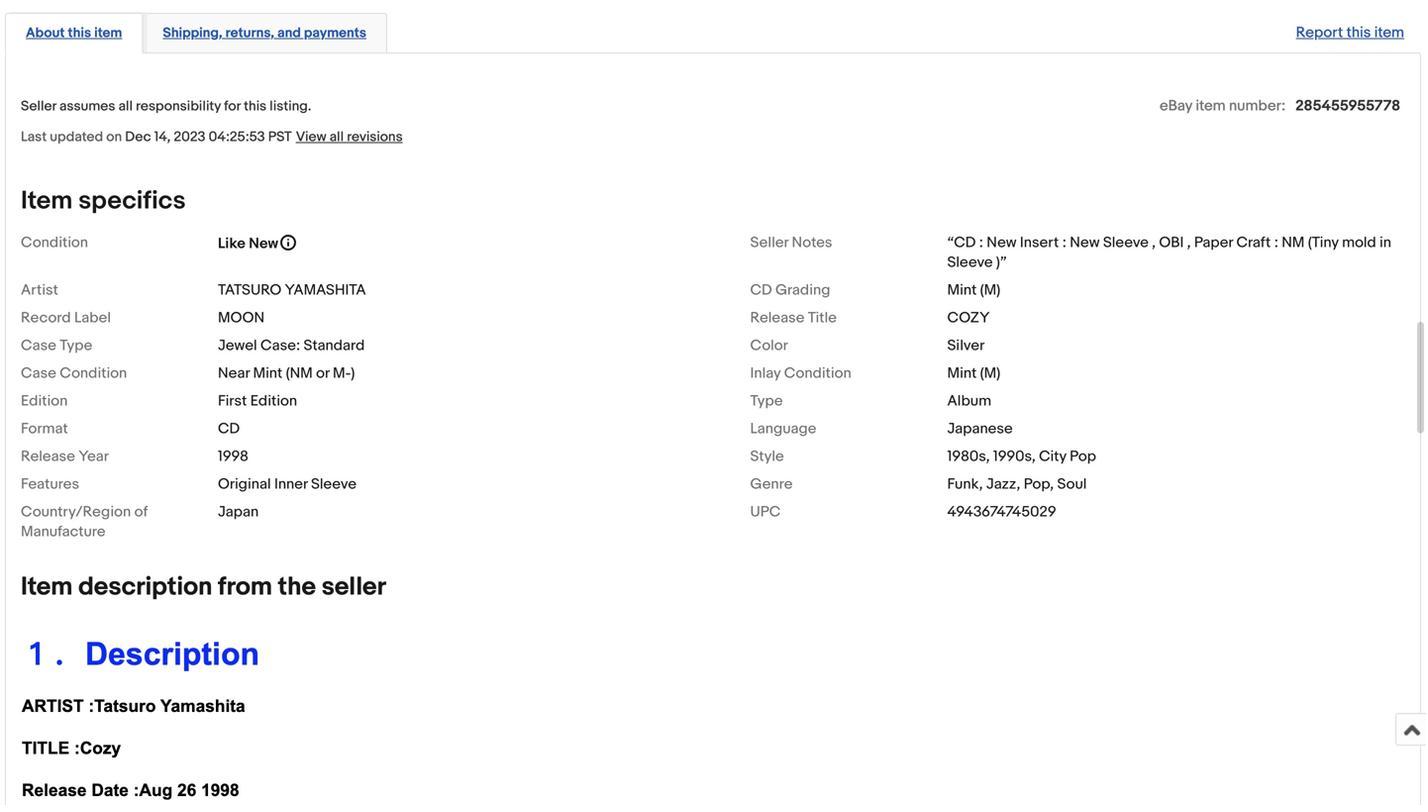 Task type: locate. For each thing, give the bounding box(es) containing it.
04:25:53
[[209, 129, 265, 146]]

sleeve
[[1103, 234, 1149, 251], [947, 253, 993, 271], [311, 475, 357, 493]]

item inside report this item link
[[1374, 24, 1404, 42]]

: right ""cd"
[[979, 234, 983, 251]]

nm
[[1282, 234, 1305, 251]]

shipping,
[[163, 25, 222, 42]]

0 vertical spatial release
[[750, 309, 805, 327]]

item right about
[[94, 25, 122, 42]]

release year
[[21, 448, 109, 465]]

0 vertical spatial type
[[60, 337, 92, 354]]

upc
[[750, 503, 781, 521]]

(m)
[[980, 281, 1001, 299], [980, 364, 1001, 382]]

2 case from the top
[[21, 364, 56, 382]]

view
[[296, 129, 326, 146]]

1 horizontal spatial release
[[750, 309, 805, 327]]

2 horizontal spatial item
[[1374, 24, 1404, 42]]

1 vertical spatial case
[[21, 364, 56, 382]]

shipping, returns, and payments
[[163, 25, 366, 42]]

mint up first edition on the left of the page
[[253, 364, 283, 382]]

report this item
[[1296, 24, 1404, 42]]

mold
[[1342, 234, 1376, 251]]

seller
[[322, 572, 386, 603]]

mint (m) up album
[[947, 364, 1001, 382]]

release for release year
[[21, 448, 75, 465]]

of
[[134, 503, 148, 521]]

condition for case
[[60, 364, 127, 382]]

color
[[750, 337, 788, 354]]

1 mint (m) from the top
[[947, 281, 1001, 299]]

mint up the cozy
[[947, 281, 977, 299]]

like
[[218, 235, 245, 252]]

1 vertical spatial type
[[750, 392, 783, 410]]

case down case type
[[21, 364, 56, 382]]

0 vertical spatial case
[[21, 337, 56, 354]]

edition up format
[[21, 392, 68, 410]]

item description from the seller
[[21, 572, 386, 603]]

japan
[[218, 503, 259, 521]]

seller left notes
[[750, 234, 789, 251]]

item down last at the left top of the page
[[21, 186, 73, 216]]

report
[[1296, 24, 1343, 42]]

this for report
[[1347, 24, 1371, 42]]

seller for seller assumes all responsibility for this listing.
[[21, 98, 56, 115]]

1 horizontal spatial :
[[1062, 234, 1067, 251]]

0 horizontal spatial new
[[249, 235, 278, 252]]

this right about
[[68, 25, 91, 42]]

(m) down )"
[[980, 281, 1001, 299]]

1 vertical spatial cd
[[218, 420, 240, 438]]

1 vertical spatial (m)
[[980, 364, 1001, 382]]

about this item button
[[26, 24, 122, 42]]

new up )"
[[987, 234, 1017, 251]]

1 vertical spatial sleeve
[[947, 253, 993, 271]]

1 vertical spatial all
[[330, 129, 344, 146]]

1 vertical spatial item
[[21, 572, 73, 603]]

0 horizontal spatial :
[[979, 234, 983, 251]]

last
[[21, 129, 47, 146]]

: right insert
[[1062, 234, 1067, 251]]

release up color
[[750, 309, 805, 327]]

year
[[78, 448, 109, 465]]

seller assumes all responsibility for this listing.
[[21, 98, 311, 115]]

1 horizontal spatial cd
[[750, 281, 772, 299]]

all
[[118, 98, 133, 115], [330, 129, 344, 146]]

0 vertical spatial all
[[118, 98, 133, 115]]

new
[[987, 234, 1017, 251], [1070, 234, 1100, 251], [249, 235, 278, 252]]

all right view
[[330, 129, 344, 146]]

item for about this item
[[94, 25, 122, 42]]

seller for seller notes
[[750, 234, 789, 251]]

item
[[21, 186, 73, 216], [21, 572, 73, 603]]

2 vertical spatial sleeve
[[311, 475, 357, 493]]

3 : from the left
[[1274, 234, 1279, 251]]

0 horizontal spatial seller
[[21, 98, 56, 115]]

manufacture
[[21, 523, 106, 541]]

, right obi
[[1187, 234, 1191, 251]]

1 item from the top
[[21, 186, 73, 216]]

mint (m) up the cozy
[[947, 281, 1001, 299]]

edition down near mint (nm or m-)
[[250, 392, 297, 410]]

all up on
[[118, 98, 133, 115]]

case condition
[[21, 364, 127, 382]]

0 vertical spatial sleeve
[[1103, 234, 1149, 251]]

0 horizontal spatial ,
[[1152, 234, 1156, 251]]

this inside button
[[68, 25, 91, 42]]

0 vertical spatial item
[[21, 186, 73, 216]]

1 horizontal spatial type
[[750, 392, 783, 410]]

item right report at the top of page
[[1374, 24, 1404, 42]]

0 horizontal spatial all
[[118, 98, 133, 115]]

tatsuro yamashita
[[218, 281, 366, 299]]

condition right inlay
[[784, 364, 852, 382]]

pst
[[268, 129, 292, 146]]

case for case type
[[21, 337, 56, 354]]

inner
[[274, 475, 308, 493]]

:
[[979, 234, 983, 251], [1062, 234, 1067, 251], [1274, 234, 1279, 251]]

item inside about this item button
[[94, 25, 122, 42]]

0 horizontal spatial edition
[[21, 392, 68, 410]]

1 vertical spatial seller
[[750, 234, 789, 251]]

2 (m) from the top
[[980, 364, 1001, 382]]

0 horizontal spatial cd
[[218, 420, 240, 438]]

2 horizontal spatial sleeve
[[1103, 234, 1149, 251]]

cd left grading
[[750, 281, 772, 299]]

updated
[[50, 129, 103, 146]]

item right ebay
[[1196, 97, 1226, 115]]

mint (m) for inlay condition
[[947, 364, 1001, 382]]

country/region
[[21, 503, 131, 521]]

item down manufacture
[[21, 572, 73, 603]]

"cd : new    insert : new    sleeve , obi , paper craft : nm (tiny mold in sleeve )"
[[947, 234, 1392, 271]]

release
[[750, 309, 805, 327], [21, 448, 75, 465]]

0 vertical spatial cd
[[750, 281, 772, 299]]

cd
[[750, 281, 772, 299], [218, 420, 240, 438]]

description
[[78, 572, 212, 603]]

and
[[277, 25, 301, 42]]

, left obi
[[1152, 234, 1156, 251]]

tab list
[[5, 9, 1421, 53]]

2 item from the top
[[21, 572, 73, 603]]

m-
[[333, 364, 351, 382]]

mint for inlay condition
[[947, 364, 977, 382]]

(tiny
[[1308, 234, 1339, 251]]

condition for inlay
[[784, 364, 852, 382]]

new right insert
[[1070, 234, 1100, 251]]

condition down case type
[[60, 364, 127, 382]]

1 horizontal spatial edition
[[250, 392, 297, 410]]

mint (m)
[[947, 281, 1001, 299], [947, 364, 1001, 382]]

mint
[[947, 281, 977, 299], [253, 364, 283, 382], [947, 364, 977, 382]]

0 horizontal spatial this
[[68, 25, 91, 42]]

ebay
[[1160, 97, 1192, 115]]

paper
[[1194, 234, 1233, 251]]

mint down silver
[[947, 364, 977, 382]]

0 horizontal spatial release
[[21, 448, 75, 465]]

seller up last at the left top of the page
[[21, 98, 56, 115]]

cd grading
[[750, 281, 830, 299]]

release up features
[[21, 448, 75, 465]]

style
[[750, 448, 784, 465]]

1 vertical spatial mint (m)
[[947, 364, 1001, 382]]

1 horizontal spatial item
[[1196, 97, 1226, 115]]

1 case from the top
[[21, 337, 56, 354]]

type down inlay
[[750, 392, 783, 410]]

cd down the first
[[218, 420, 240, 438]]

case
[[21, 337, 56, 354], [21, 364, 56, 382]]

release for release title
[[750, 309, 805, 327]]

mint (m) for cd grading
[[947, 281, 1001, 299]]

0 vertical spatial seller
[[21, 98, 56, 115]]

inlay
[[750, 364, 781, 382]]

view all revisions link
[[292, 128, 403, 146]]

0 horizontal spatial item
[[94, 25, 122, 42]]

this right for
[[244, 98, 267, 115]]

,
[[1152, 234, 1156, 251], [1187, 234, 1191, 251]]

number:
[[1229, 97, 1286, 115]]

2 horizontal spatial :
[[1274, 234, 1279, 251]]

1 (m) from the top
[[980, 281, 1001, 299]]

2 mint (m) from the top
[[947, 364, 1001, 382]]

sleeve left obi
[[1103, 234, 1149, 251]]

features
[[21, 475, 79, 493]]

this right report at the top of page
[[1347, 24, 1371, 42]]

: left nm
[[1274, 234, 1279, 251]]

0 vertical spatial (m)
[[980, 281, 1001, 299]]

new right like
[[249, 235, 278, 252]]

sleeve down ""cd"
[[947, 253, 993, 271]]

label
[[74, 309, 111, 327]]

1 edition from the left
[[21, 392, 68, 410]]

shipping, returns, and payments button
[[163, 24, 366, 42]]

cd for cd
[[218, 420, 240, 438]]

1 horizontal spatial seller
[[750, 234, 789, 251]]

original
[[218, 475, 271, 493]]

listing.
[[270, 98, 311, 115]]

case down 'record'
[[21, 337, 56, 354]]

2 edition from the left
[[250, 392, 297, 410]]

cd for cd grading
[[750, 281, 772, 299]]

sleeve right inner
[[311, 475, 357, 493]]

artist
[[21, 281, 58, 299]]

1980s, 1990s, city pop
[[947, 448, 1096, 465]]

type up case condition
[[60, 337, 92, 354]]

about this item
[[26, 25, 122, 42]]

(m) up album
[[980, 364, 1001, 382]]

japanese
[[947, 420, 1013, 438]]

1 vertical spatial release
[[21, 448, 75, 465]]

2 horizontal spatial this
[[1347, 24, 1371, 42]]

item specifics
[[21, 186, 186, 216]]

moon
[[218, 309, 265, 327]]

1 horizontal spatial ,
[[1187, 234, 1191, 251]]

0 horizontal spatial sleeve
[[311, 475, 357, 493]]

0 vertical spatial mint (m)
[[947, 281, 1001, 299]]

(m) for condition
[[980, 364, 1001, 382]]

dec
[[125, 129, 151, 146]]



Task type: describe. For each thing, give the bounding box(es) containing it.
first edition
[[218, 392, 297, 410]]

specifics
[[78, 186, 186, 216]]

obi
[[1159, 234, 1184, 251]]

record
[[21, 309, 71, 327]]

grading
[[775, 281, 830, 299]]

jazz,
[[986, 475, 1021, 493]]

)"
[[996, 253, 1007, 271]]

2 : from the left
[[1062, 234, 1067, 251]]

1 horizontal spatial new
[[987, 234, 1017, 251]]

item for item specifics
[[21, 186, 73, 216]]

yamashita
[[285, 281, 366, 299]]

4943674745029
[[947, 503, 1056, 521]]

insert
[[1020, 234, 1059, 251]]

assumes
[[59, 98, 115, 115]]

seller notes
[[750, 234, 833, 251]]

notes
[[792, 234, 833, 251]]

item for item description from the seller
[[21, 572, 73, 603]]

responsibility
[[136, 98, 221, 115]]

jewel case: standard
[[218, 337, 365, 354]]

last updated on dec 14, 2023 04:25:53 pst view all revisions
[[21, 129, 403, 146]]

ebay item number: 285455955778
[[1160, 97, 1400, 115]]

or
[[316, 364, 329, 382]]

1 horizontal spatial all
[[330, 129, 344, 146]]

title
[[808, 309, 837, 327]]

for
[[224, 98, 241, 115]]

2 horizontal spatial new
[[1070, 234, 1100, 251]]

pop,
[[1024, 475, 1054, 493]]

1990s,
[[993, 448, 1036, 465]]

(nm
[[286, 364, 313, 382]]

near mint (nm or m-)
[[218, 364, 355, 382]]

0 horizontal spatial type
[[60, 337, 92, 354]]

(m) for grading
[[980, 281, 1001, 299]]

like new
[[218, 235, 278, 252]]

city
[[1039, 448, 1066, 465]]

cozy
[[947, 309, 990, 327]]

"cd
[[947, 234, 976, 251]]

2 , from the left
[[1187, 234, 1191, 251]]

jewel
[[218, 337, 257, 354]]

1998
[[218, 448, 249, 465]]

in
[[1380, 234, 1392, 251]]

release title
[[750, 309, 837, 327]]

pop
[[1070, 448, 1096, 465]]

1 , from the left
[[1152, 234, 1156, 251]]

tatsuro
[[218, 281, 281, 299]]

about
[[26, 25, 65, 42]]

standard
[[304, 337, 365, 354]]

payments
[[304, 25, 366, 42]]

country/region of manufacture
[[21, 503, 148, 541]]

2023
[[174, 129, 206, 146]]

1 horizontal spatial this
[[244, 98, 267, 115]]

record label
[[21, 309, 111, 327]]

tab list containing about this item
[[5, 9, 1421, 53]]

285455955778
[[1296, 97, 1400, 115]]

funk, jazz, pop, soul
[[947, 475, 1087, 493]]

case for case condition
[[21, 364, 56, 382]]

album
[[947, 392, 992, 410]]

the
[[278, 572, 316, 603]]

item for report this item
[[1374, 24, 1404, 42]]

report this item link
[[1286, 14, 1414, 52]]

on
[[106, 129, 122, 146]]

this for about
[[68, 25, 91, 42]]

)
[[351, 364, 355, 382]]

1980s,
[[947, 448, 990, 465]]

craft
[[1237, 234, 1271, 251]]

genre
[[750, 475, 793, 493]]

1 : from the left
[[979, 234, 983, 251]]

1 horizontal spatial sleeve
[[947, 253, 993, 271]]

soul
[[1057, 475, 1087, 493]]

case type
[[21, 337, 92, 354]]

condition up the 'artist' on the left top of page
[[21, 234, 88, 251]]

silver
[[947, 337, 985, 354]]

format
[[21, 420, 68, 438]]

language
[[750, 420, 817, 438]]

from
[[218, 572, 272, 603]]

inlay condition
[[750, 364, 852, 382]]

case:
[[260, 337, 300, 354]]

revisions
[[347, 129, 403, 146]]

first
[[218, 392, 247, 410]]

funk,
[[947, 475, 983, 493]]

mint for cd grading
[[947, 281, 977, 299]]

original inner sleeve
[[218, 475, 357, 493]]



Task type: vqa. For each thing, say whether or not it's contained in the screenshot.


